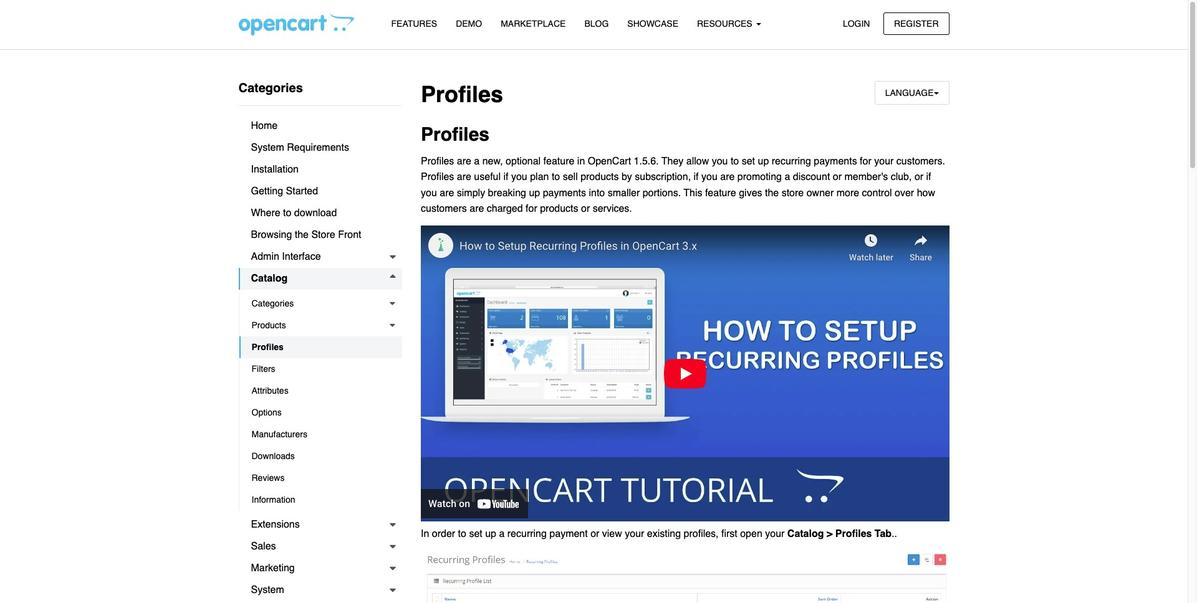Task type: describe. For each thing, give the bounding box(es) containing it.
1 vertical spatial catalog
[[788, 529, 825, 540]]

you up customers
[[421, 188, 437, 199]]

store
[[312, 230, 335, 241]]

installation
[[251, 164, 299, 175]]

installation link
[[239, 159, 402, 181]]

member's
[[845, 172, 889, 183]]

you right allow
[[712, 156, 728, 167]]

opencart
[[588, 156, 631, 167]]

2 horizontal spatial up
[[758, 156, 769, 167]]

portions.
[[643, 188, 681, 199]]

system for system requirements
[[251, 142, 284, 153]]

system for system
[[251, 585, 284, 596]]

products link
[[239, 315, 402, 337]]

subscription,
[[635, 172, 691, 183]]

browsing
[[251, 230, 292, 241]]

store
[[782, 188, 804, 199]]

in
[[421, 529, 429, 540]]

customers.
[[897, 156, 946, 167]]

2 horizontal spatial a
[[785, 172, 791, 183]]

your inside profiles are a new, optional feature in opencart 1.5.6. they allow you to set up recurring payments for your customers. profiles are useful if you plan to sell products by subscription, if you are promoting a discount or member's club, or if you are simply breaking up payments into smaller portions. this feature gives the store owner more control over how customers are charged for products or services.
[[875, 156, 894, 167]]

language
[[886, 88, 934, 98]]

login link
[[833, 12, 881, 35]]

reviews
[[252, 474, 285, 484]]

features
[[392, 19, 437, 29]]

3 if from the left
[[927, 172, 932, 183]]

open
[[741, 529, 763, 540]]

features link
[[382, 13, 447, 35]]

new,
[[483, 156, 503, 167]]

allow
[[687, 156, 710, 167]]

showcase
[[628, 19, 679, 29]]

1 vertical spatial set
[[469, 529, 483, 540]]

to left sell
[[552, 172, 560, 183]]

system link
[[239, 580, 402, 602]]

profiles are a new, optional feature in opencart 1.5.6. they allow you to set up recurring payments for your customers. profiles are useful if you plan to sell products by subscription, if you are promoting a discount or member's club, or if you are simply breaking up payments into smaller portions. this feature gives the store owner more control over how customers are charged for products or services.
[[421, 156, 946, 215]]

marketplace link
[[492, 13, 576, 35]]

sales
[[251, 542, 276, 553]]

order
[[432, 529, 456, 540]]

manufacturers
[[252, 430, 308, 440]]

..
[[892, 529, 898, 540]]

0 horizontal spatial feature
[[544, 156, 575, 167]]

where to download link
[[239, 203, 402, 225]]

more
[[837, 188, 860, 199]]

categories link
[[239, 293, 402, 315]]

sell
[[563, 172, 578, 183]]

discount
[[793, 172, 831, 183]]

owner
[[807, 188, 834, 199]]

profiles link
[[239, 337, 402, 359]]

set inside profiles are a new, optional feature in opencart 1.5.6. they allow you to set up recurring payments for your customers. profiles are useful if you plan to sell products by subscription, if you are promoting a discount or member's club, or if you are simply breaking up payments into smaller portions. this feature gives the store owner more control over how customers are charged for products or services.
[[742, 156, 756, 167]]

front
[[338, 230, 362, 241]]

to inside "where to download" link
[[283, 208, 292, 219]]

browsing the store front
[[251, 230, 362, 241]]

admin interface
[[251, 251, 321, 263]]

smaller
[[608, 188, 640, 199]]

the inside profiles are a new, optional feature in opencart 1.5.6. they allow you to set up recurring payments for your customers. profiles are useful if you plan to sell products by subscription, if you are promoting a discount or member's club, or if you are simply breaking up payments into smaller portions. this feature gives the store owner more control over how customers are charged for products or services.
[[766, 188, 779, 199]]

blog
[[585, 19, 609, 29]]

marketplace
[[501, 19, 566, 29]]

1 if from the left
[[504, 172, 509, 183]]

to up promoting on the top of page
[[731, 156, 740, 167]]

into
[[589, 188, 605, 199]]

how
[[918, 188, 936, 199]]

resources link
[[688, 13, 771, 35]]

1 vertical spatial products
[[540, 204, 579, 215]]

login
[[843, 18, 871, 28]]

profiles,
[[684, 529, 719, 540]]

where to download
[[251, 208, 337, 219]]

marketing
[[251, 563, 295, 575]]

where
[[251, 208, 281, 219]]

1 vertical spatial up
[[529, 188, 540, 199]]

gives
[[739, 188, 763, 199]]

are left promoting on the top of page
[[721, 172, 735, 183]]

0 vertical spatial catalog
[[251, 273, 288, 285]]

interface
[[282, 251, 321, 263]]

1 vertical spatial categories
[[252, 299, 294, 309]]

reviews link
[[239, 468, 402, 490]]

attributes
[[252, 386, 289, 396]]

getting started link
[[239, 181, 402, 203]]

optional
[[506, 156, 541, 167]]

services.
[[593, 204, 633, 215]]

demo
[[456, 19, 482, 29]]

promoting
[[738, 172, 782, 183]]

system requirements
[[251, 142, 349, 153]]

first
[[722, 529, 738, 540]]

started
[[286, 186, 318, 197]]

catalog link
[[239, 268, 402, 290]]

they
[[662, 156, 684, 167]]

payment
[[550, 529, 588, 540]]

opencart - open source shopping cart solution image
[[239, 13, 354, 36]]

1 vertical spatial recurring
[[508, 529, 547, 540]]

home link
[[239, 115, 402, 137]]

2 if from the left
[[694, 172, 699, 183]]

1 vertical spatial feature
[[706, 188, 737, 199]]

or up more
[[833, 172, 842, 183]]



Task type: vqa. For each thing, say whether or not it's contained in the screenshot.
the bottommost payments
yes



Task type: locate. For each thing, give the bounding box(es) containing it.
to
[[731, 156, 740, 167], [552, 172, 560, 183], [283, 208, 292, 219], [458, 529, 467, 540]]

manufacturers link
[[239, 424, 402, 446]]

products
[[581, 172, 619, 183], [540, 204, 579, 215]]

>
[[827, 529, 833, 540]]

2 horizontal spatial your
[[875, 156, 894, 167]]

filters
[[252, 364, 276, 374]]

products
[[252, 321, 286, 331]]

if down allow
[[694, 172, 699, 183]]

1 vertical spatial for
[[526, 204, 538, 215]]

1 horizontal spatial up
[[529, 188, 540, 199]]

a left new,
[[474, 156, 480, 167]]

are down "simply"
[[470, 204, 484, 215]]

the down promoting on the top of page
[[766, 188, 779, 199]]

1 vertical spatial the
[[295, 230, 309, 241]]

0 vertical spatial for
[[860, 156, 872, 167]]

to right where
[[283, 208, 292, 219]]

1 system from the top
[[251, 142, 284, 153]]

downloads link
[[239, 446, 402, 468]]

1 vertical spatial system
[[251, 585, 284, 596]]

2 system from the top
[[251, 585, 284, 596]]

payments
[[814, 156, 858, 167], [543, 188, 587, 199]]

products down sell
[[540, 204, 579, 215]]

if up how
[[927, 172, 932, 183]]

1 vertical spatial payments
[[543, 188, 587, 199]]

information link
[[239, 490, 402, 512]]

0 horizontal spatial recurring
[[508, 529, 547, 540]]

1 horizontal spatial products
[[581, 172, 619, 183]]

admin
[[251, 251, 279, 263]]

extensions
[[251, 520, 300, 531]]

or down customers.
[[915, 172, 924, 183]]

tab
[[875, 529, 892, 540]]

catalog profiles page image
[[421, 551, 950, 604]]

up right order
[[486, 529, 497, 540]]

a right order
[[499, 529, 505, 540]]

recurring inside profiles are a new, optional feature in opencart 1.5.6. they allow you to set up recurring payments for your customers. profiles are useful if you plan to sell products by subscription, if you are promoting a discount or member's club, or if you are simply breaking up payments into smaller portions. this feature gives the store owner more control over how customers are charged for products or services.
[[772, 156, 812, 167]]

by
[[622, 172, 633, 183]]

set right order
[[469, 529, 483, 540]]

download
[[294, 208, 337, 219]]

2 horizontal spatial if
[[927, 172, 932, 183]]

register
[[895, 18, 939, 28]]

in order to set up a recurring payment or view your existing profiles, first open your catalog > profiles tab ..
[[421, 529, 898, 540]]

products up the into
[[581, 172, 619, 183]]

0 horizontal spatial up
[[486, 529, 497, 540]]

1 horizontal spatial set
[[742, 156, 756, 167]]

0 horizontal spatial a
[[474, 156, 480, 167]]

2 vertical spatial a
[[499, 529, 505, 540]]

feature right the this
[[706, 188, 737, 199]]

customers
[[421, 204, 467, 215]]

blog link
[[576, 13, 619, 35]]

profiles
[[421, 82, 504, 107], [421, 124, 490, 145], [421, 156, 454, 167], [421, 172, 454, 183], [252, 343, 284, 353], [836, 529, 873, 540]]

language button
[[875, 81, 950, 105]]

if
[[504, 172, 509, 183], [694, 172, 699, 183], [927, 172, 932, 183]]

1 horizontal spatial the
[[766, 188, 779, 199]]

0 vertical spatial payments
[[814, 156, 858, 167]]

are left new,
[[457, 156, 472, 167]]

in
[[578, 156, 585, 167]]

0 vertical spatial up
[[758, 156, 769, 167]]

or down the into
[[582, 204, 590, 215]]

0 horizontal spatial for
[[526, 204, 538, 215]]

your right view
[[625, 529, 645, 540]]

or
[[833, 172, 842, 183], [915, 172, 924, 183], [582, 204, 590, 215], [591, 529, 600, 540]]

0 vertical spatial recurring
[[772, 156, 812, 167]]

for right charged
[[526, 204, 538, 215]]

information
[[252, 495, 295, 505]]

charged
[[487, 204, 523, 215]]

set
[[742, 156, 756, 167], [469, 529, 483, 540]]

downloads
[[252, 452, 295, 462]]

useful
[[474, 172, 501, 183]]

breaking
[[488, 188, 527, 199]]

0 vertical spatial set
[[742, 156, 756, 167]]

showcase link
[[619, 13, 688, 35]]

1 horizontal spatial a
[[499, 529, 505, 540]]

or left view
[[591, 529, 600, 540]]

to right order
[[458, 529, 467, 540]]

resources
[[698, 19, 755, 29]]

register link
[[884, 12, 950, 35]]

categories up home
[[239, 81, 303, 95]]

are up customers
[[440, 188, 454, 199]]

options
[[252, 408, 282, 418]]

payments up discount
[[814, 156, 858, 167]]

a up store
[[785, 172, 791, 183]]

home
[[251, 120, 278, 132]]

up up promoting on the top of page
[[758, 156, 769, 167]]

catalog left >
[[788, 529, 825, 540]]

getting
[[251, 186, 283, 197]]

simply
[[457, 188, 486, 199]]

0 vertical spatial a
[[474, 156, 480, 167]]

requirements
[[287, 142, 349, 153]]

0 vertical spatial feature
[[544, 156, 575, 167]]

0 vertical spatial products
[[581, 172, 619, 183]]

catalog down admin
[[251, 273, 288, 285]]

categories up the 'products'
[[252, 299, 294, 309]]

recurring left "payment"
[[508, 529, 547, 540]]

extensions link
[[239, 515, 402, 537]]

your up club,
[[875, 156, 894, 167]]

1 horizontal spatial your
[[766, 529, 785, 540]]

0 horizontal spatial set
[[469, 529, 483, 540]]

are up "simply"
[[457, 172, 472, 183]]

0 vertical spatial the
[[766, 188, 779, 199]]

admin interface link
[[239, 246, 402, 268]]

0 horizontal spatial products
[[540, 204, 579, 215]]

you down allow
[[702, 172, 718, 183]]

1 horizontal spatial for
[[860, 156, 872, 167]]

getting started
[[251, 186, 318, 197]]

your right open
[[766, 529, 785, 540]]

for
[[860, 156, 872, 167], [526, 204, 538, 215]]

options link
[[239, 402, 402, 424]]

filters link
[[239, 359, 402, 381]]

demo link
[[447, 13, 492, 35]]

system requirements link
[[239, 137, 402, 159]]

1.5.6.
[[634, 156, 659, 167]]

1 horizontal spatial recurring
[[772, 156, 812, 167]]

0 horizontal spatial your
[[625, 529, 645, 540]]

your
[[875, 156, 894, 167], [625, 529, 645, 540], [766, 529, 785, 540]]

a
[[474, 156, 480, 167], [785, 172, 791, 183], [499, 529, 505, 540]]

up
[[758, 156, 769, 167], [529, 188, 540, 199], [486, 529, 497, 540]]

1 horizontal spatial feature
[[706, 188, 737, 199]]

you down optional
[[512, 172, 528, 183]]

plan
[[530, 172, 549, 183]]

1 horizontal spatial if
[[694, 172, 699, 183]]

sales link
[[239, 537, 402, 558]]

for up member's
[[860, 156, 872, 167]]

0 horizontal spatial catalog
[[251, 273, 288, 285]]

attributes link
[[239, 381, 402, 402]]

0 horizontal spatial the
[[295, 230, 309, 241]]

set up promoting on the top of page
[[742, 156, 756, 167]]

0 horizontal spatial if
[[504, 172, 509, 183]]

browsing the store front link
[[239, 225, 402, 246]]

categories
[[239, 81, 303, 95], [252, 299, 294, 309]]

1 vertical spatial a
[[785, 172, 791, 183]]

system down home
[[251, 142, 284, 153]]

club,
[[891, 172, 912, 183]]

0 vertical spatial categories
[[239, 81, 303, 95]]

up down plan
[[529, 188, 540, 199]]

1 horizontal spatial catalog
[[788, 529, 825, 540]]

recurring up discount
[[772, 156, 812, 167]]

control
[[863, 188, 893, 199]]

feature up sell
[[544, 156, 575, 167]]

this
[[684, 188, 703, 199]]

payments down sell
[[543, 188, 587, 199]]

if up breaking
[[504, 172, 509, 183]]

0 vertical spatial system
[[251, 142, 284, 153]]

catalog
[[251, 273, 288, 285], [788, 529, 825, 540]]

0 horizontal spatial payments
[[543, 188, 587, 199]]

over
[[895, 188, 915, 199]]

marketing link
[[239, 558, 402, 580]]

1 horizontal spatial payments
[[814, 156, 858, 167]]

system down marketing
[[251, 585, 284, 596]]

2 vertical spatial up
[[486, 529, 497, 540]]

the left store
[[295, 230, 309, 241]]



